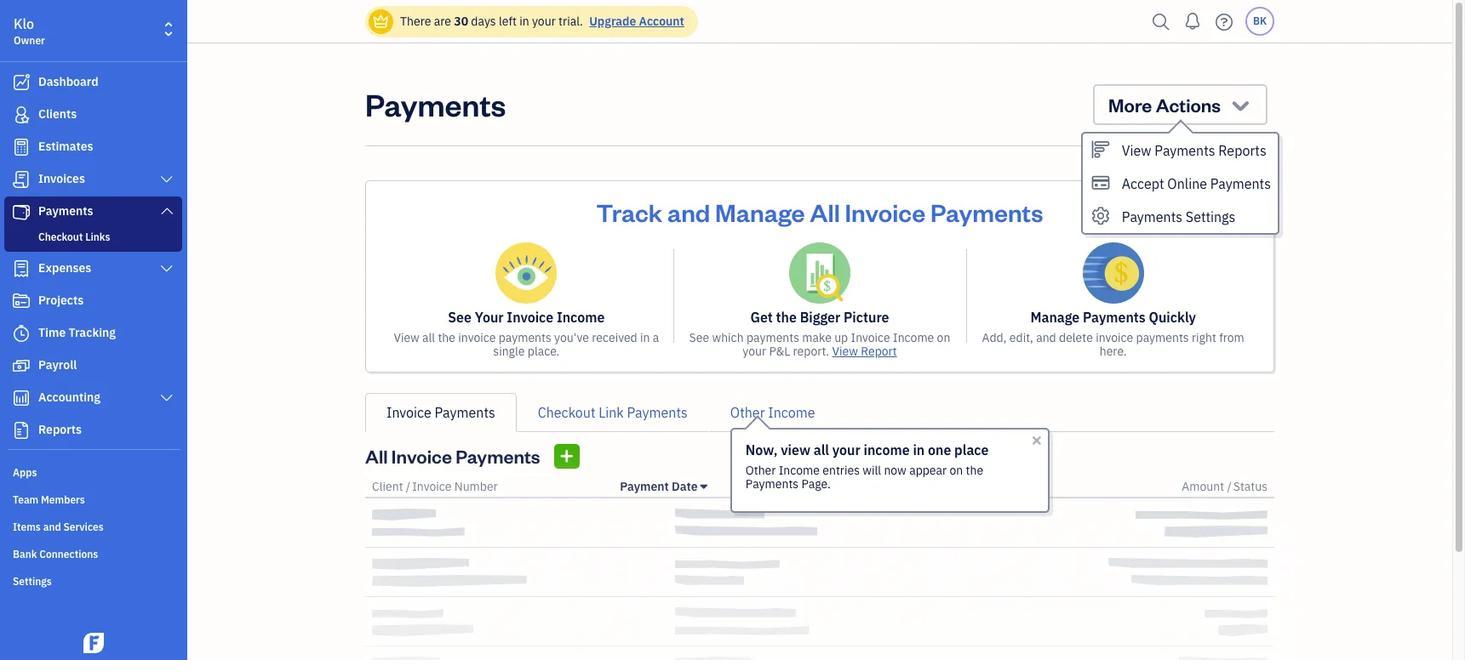 Task type: locate. For each thing, give the bounding box(es) containing it.
estimates link
[[4, 132, 182, 163]]

in left a
[[640, 330, 650, 346]]

in inside now, view all your income in one place other income entries will now appear on the payments page.
[[913, 442, 925, 459]]

1 vertical spatial checkout
[[538, 404, 596, 422]]

0 vertical spatial and
[[668, 196, 710, 228]]

income
[[557, 309, 605, 326], [893, 330, 934, 346], [768, 404, 815, 422], [779, 463, 820, 479]]

0 horizontal spatial see
[[448, 309, 472, 326]]

chevron large down image for expenses
[[159, 262, 175, 276]]

in for now,
[[913, 442, 925, 459]]

settings link
[[4, 569, 182, 594]]

0 horizontal spatial the
[[438, 330, 456, 346]]

1 horizontal spatial checkout
[[538, 404, 596, 422]]

income right up
[[893, 330, 934, 346]]

invoice
[[845, 196, 926, 228], [507, 309, 554, 326], [851, 330, 891, 346], [387, 404, 432, 422], [392, 445, 452, 468], [412, 479, 452, 495]]

bank connections
[[13, 548, 98, 561]]

account
[[639, 14, 684, 29]]

client / invoice number
[[372, 479, 498, 495]]

/ for internal
[[814, 479, 819, 495]]

0 vertical spatial on
[[937, 330, 951, 346]]

2 vertical spatial the
[[966, 463, 984, 479]]

place.
[[528, 344, 560, 359]]

0 horizontal spatial view
[[394, 330, 420, 346]]

your left p&l
[[743, 344, 767, 359]]

checkout
[[38, 231, 83, 244], [538, 404, 596, 422]]

owner
[[14, 34, 45, 47]]

report image
[[11, 422, 32, 439]]

payments link
[[4, 197, 182, 227]]

checkout links
[[38, 231, 110, 244]]

2 horizontal spatial in
[[913, 442, 925, 459]]

team members
[[13, 494, 85, 507]]

notifications image
[[1179, 4, 1207, 38]]

settings inside 'settings' link
[[13, 576, 52, 588]]

reports down chevrondown icon
[[1219, 142, 1267, 159]]

all inside now, view all your income in one place other income entries will now appear on the payments page.
[[814, 442, 829, 459]]

1 vertical spatial see
[[689, 330, 709, 346]]

payments inside now, view all your income in one place other income entries will now appear on the payments page.
[[746, 477, 799, 492]]

on
[[937, 330, 951, 346], [950, 463, 963, 479]]

projects
[[38, 293, 84, 308]]

1 horizontal spatial settings
[[1186, 209, 1236, 226]]

0 vertical spatial chevron large down image
[[159, 204, 175, 218]]

on down place on the right bottom of the page
[[950, 463, 963, 479]]

and right "items"
[[43, 521, 61, 534]]

0 vertical spatial reports
[[1219, 142, 1267, 159]]

see left your
[[448, 309, 472, 326]]

0 vertical spatial the
[[776, 309, 797, 326]]

reports link
[[4, 416, 182, 446]]

chevron large down image inside accounting link
[[159, 392, 175, 405]]

0 horizontal spatial all
[[422, 330, 435, 346]]

payments down your
[[499, 330, 552, 346]]

payments inside see which payments make up invoice income on your p&l report.
[[747, 330, 800, 346]]

checkout inside main element
[[38, 231, 83, 244]]

search image
[[1148, 9, 1175, 34]]

1 horizontal spatial all
[[814, 442, 829, 459]]

payments down get in the top right of the page
[[747, 330, 800, 346]]

0 horizontal spatial and
[[43, 521, 61, 534]]

accounting
[[38, 390, 100, 405]]

links
[[85, 231, 110, 244]]

all invoice payments
[[365, 445, 540, 468]]

0 horizontal spatial reports
[[38, 422, 82, 438]]

chevron large down image for payments
[[159, 204, 175, 218]]

1 vertical spatial your
[[743, 344, 767, 359]]

invoice inside "manage payments quickly add, edit, and delete invoice payments right from here."
[[1096, 330, 1134, 346]]

caretdown image
[[701, 480, 708, 494]]

all up the get the bigger picture
[[810, 196, 840, 228]]

your up entries
[[833, 442, 861, 459]]

reports down accounting
[[38, 422, 82, 438]]

accept online payments
[[1122, 175, 1271, 192]]

invoice inside see your invoice income view all the invoice payments you've received in a single place.
[[458, 330, 496, 346]]

get the bigger picture
[[751, 309, 889, 326]]

time tracking link
[[4, 318, 182, 349]]

up
[[835, 330, 848, 346]]

1 / from the left
[[406, 479, 411, 495]]

view up accept
[[1122, 142, 1152, 159]]

appear
[[910, 463, 947, 479]]

payment image
[[11, 204, 32, 221]]

and right edit,
[[1036, 330, 1057, 346]]

report
[[861, 344, 897, 359]]

the right get in the top right of the page
[[776, 309, 797, 326]]

chart image
[[11, 390, 32, 407]]

view
[[1122, 142, 1152, 159], [394, 330, 420, 346], [832, 344, 858, 359]]

1 vertical spatial settings
[[13, 576, 52, 588]]

all inside see your invoice income view all the invoice payments you've received in a single place.
[[422, 330, 435, 346]]

the left single
[[438, 330, 456, 346]]

1 horizontal spatial view
[[832, 344, 858, 359]]

income up type
[[779, 463, 820, 479]]

checkout link payments
[[538, 404, 688, 422]]

all
[[422, 330, 435, 346], [814, 442, 829, 459]]

0 vertical spatial checkout
[[38, 231, 83, 244]]

payments inside "manage payments quickly add, edit, and delete invoice payments right from here."
[[1136, 330, 1189, 346]]

more
[[1109, 93, 1152, 117]]

here.
[[1100, 344, 1127, 359]]

1 chevron large down image from the top
[[159, 204, 175, 218]]

other income
[[730, 404, 815, 422]]

add a new payment image
[[559, 446, 575, 467]]

all up invoice payments
[[422, 330, 435, 346]]

entries
[[823, 463, 860, 479]]

see inside see which payments make up invoice income on your p&l report.
[[689, 330, 709, 346]]

in right left at left top
[[520, 14, 529, 29]]

which
[[712, 330, 744, 346]]

in inside see your invoice income view all the invoice payments you've received in a single place.
[[640, 330, 650, 346]]

2 vertical spatial in
[[913, 442, 925, 459]]

all
[[810, 196, 840, 228], [365, 445, 388, 468]]

other up now,
[[730, 404, 765, 422]]

0 horizontal spatial checkout
[[38, 231, 83, 244]]

0 horizontal spatial settings
[[13, 576, 52, 588]]

on left add,
[[937, 330, 951, 346]]

view up 'invoice payments' link
[[394, 330, 420, 346]]

2 vertical spatial and
[[43, 521, 61, 534]]

payment date button
[[620, 479, 708, 495]]

2 horizontal spatial view
[[1122, 142, 1152, 159]]

add,
[[982, 330, 1007, 346]]

internal
[[820, 479, 863, 495]]

bank
[[13, 548, 37, 561]]

expenses
[[38, 261, 91, 276]]

payroll link
[[4, 351, 182, 382]]

see which payments make up invoice income on your p&l report.
[[689, 330, 951, 359]]

see inside see your invoice income view all the invoice payments you've received in a single place.
[[448, 309, 472, 326]]

your
[[532, 14, 556, 29], [743, 344, 767, 359], [833, 442, 861, 459]]

0 horizontal spatial all
[[365, 445, 388, 468]]

manage
[[715, 196, 805, 228], [1031, 309, 1080, 326]]

chevron large down image
[[159, 173, 175, 186]]

the down place on the right bottom of the page
[[966, 463, 984, 479]]

invoice down your
[[458, 330, 496, 346]]

the inside see your invoice income view all the invoice payments you've received in a single place.
[[438, 330, 456, 346]]

time
[[38, 325, 66, 341]]

crown image
[[372, 12, 390, 30]]

invoice right delete
[[1096, 330, 1134, 346]]

0 vertical spatial in
[[520, 14, 529, 29]]

and right track at the top of the page
[[668, 196, 710, 228]]

p&l
[[769, 344, 790, 359]]

2 payments from the left
[[747, 330, 800, 346]]

income up you've
[[557, 309, 605, 326]]

2 vertical spatial your
[[833, 442, 861, 459]]

on inside see which payments make up invoice income on your p&l report.
[[937, 330, 951, 346]]

2 horizontal spatial and
[[1036, 330, 1057, 346]]

get
[[751, 309, 773, 326]]

0 vertical spatial all
[[810, 196, 840, 228]]

1 vertical spatial reports
[[38, 422, 82, 438]]

other
[[730, 404, 765, 422], [746, 463, 776, 479]]

invoice image
[[11, 171, 32, 188]]

the
[[776, 309, 797, 326], [438, 330, 456, 346], [966, 463, 984, 479]]

0 horizontal spatial manage
[[715, 196, 805, 228]]

1 horizontal spatial invoice
[[1096, 330, 1134, 346]]

0 horizontal spatial invoice
[[458, 330, 496, 346]]

chevron large down image for accounting
[[159, 392, 175, 405]]

1 vertical spatial manage
[[1031, 309, 1080, 326]]

settings down bank
[[13, 576, 52, 588]]

and inside main element
[[43, 521, 61, 534]]

2 horizontal spatial your
[[833, 442, 861, 459]]

see for which
[[689, 330, 709, 346]]

amount button
[[1182, 479, 1225, 495]]

bigger
[[800, 309, 841, 326]]

your
[[475, 309, 504, 326]]

1 vertical spatial and
[[1036, 330, 1057, 346]]

payments inside main element
[[38, 204, 93, 219]]

0 horizontal spatial payments
[[499, 330, 552, 346]]

/ left status
[[1227, 479, 1232, 495]]

1 vertical spatial chevron large down image
[[159, 262, 175, 276]]

chevron large down image up reports link
[[159, 392, 175, 405]]

1 invoice from the left
[[458, 330, 496, 346]]

1 horizontal spatial your
[[743, 344, 767, 359]]

checkout up expenses
[[38, 231, 83, 244]]

time tracking
[[38, 325, 116, 341]]

1 vertical spatial in
[[640, 330, 650, 346]]

settings inside payments settings link
[[1186, 209, 1236, 226]]

income inside see which payments make up invoice income on your p&l report.
[[893, 330, 934, 346]]

in left one
[[913, 442, 925, 459]]

2 horizontal spatial payments
[[1136, 330, 1189, 346]]

2 horizontal spatial the
[[966, 463, 984, 479]]

reports
[[1219, 142, 1267, 159], [38, 422, 82, 438]]

dashboard link
[[4, 67, 182, 98]]

settings down the accept online payments
[[1186, 209, 1236, 226]]

apps link
[[4, 460, 182, 485]]

the inside now, view all your income in one place other income entries will now appear on the payments page.
[[966, 463, 984, 479]]

1 payments from the left
[[499, 330, 552, 346]]

0 vertical spatial settings
[[1186, 209, 1236, 226]]

/ right client
[[406, 479, 411, 495]]

/ right type button
[[814, 479, 819, 495]]

type
[[786, 479, 811, 495]]

payments inside see your invoice income view all the invoice payments you've received in a single place.
[[499, 330, 552, 346]]

0 horizontal spatial your
[[532, 14, 556, 29]]

checkout up add a new payment icon
[[538, 404, 596, 422]]

1 vertical spatial on
[[950, 463, 963, 479]]

payments inside "manage payments quickly add, edit, and delete invoice payments right from here."
[[1083, 309, 1146, 326]]

and for manage
[[668, 196, 710, 228]]

income
[[864, 442, 910, 459]]

invoice for payments
[[1096, 330, 1134, 346]]

date
[[672, 479, 698, 495]]

1 vertical spatial other
[[746, 463, 776, 479]]

expense image
[[11, 261, 32, 278]]

0 vertical spatial see
[[448, 309, 472, 326]]

bk button
[[1246, 7, 1275, 36]]

see left which
[[689, 330, 709, 346]]

1 horizontal spatial /
[[814, 479, 819, 495]]

0 horizontal spatial in
[[520, 14, 529, 29]]

invoice inside see which payments make up invoice income on your p&l report.
[[851, 330, 891, 346]]

other down now,
[[746, 463, 776, 479]]

in
[[520, 14, 529, 29], [640, 330, 650, 346], [913, 442, 925, 459]]

other inside now, view all your income in one place other income entries will now appear on the payments page.
[[746, 463, 776, 479]]

a
[[653, 330, 659, 346]]

2 vertical spatial chevron large down image
[[159, 392, 175, 405]]

reports inside main element
[[38, 422, 82, 438]]

1 horizontal spatial see
[[689, 330, 709, 346]]

chevron large down image down chevron large down image
[[159, 204, 175, 218]]

view right make
[[832, 344, 858, 359]]

1 horizontal spatial payments
[[747, 330, 800, 346]]

view for view payments reports
[[1122, 142, 1152, 159]]

1 horizontal spatial and
[[668, 196, 710, 228]]

1 vertical spatial all
[[814, 442, 829, 459]]

1 horizontal spatial in
[[640, 330, 650, 346]]

are
[[434, 14, 451, 29]]

invoice
[[458, 330, 496, 346], [1096, 330, 1134, 346]]

money image
[[11, 358, 32, 375]]

0 horizontal spatial /
[[406, 479, 411, 495]]

payments down quickly
[[1136, 330, 1189, 346]]

more actions
[[1109, 93, 1221, 117]]

timer image
[[11, 325, 32, 342]]

2 horizontal spatial /
[[1227, 479, 1232, 495]]

all up client
[[365, 445, 388, 468]]

there
[[400, 14, 431, 29]]

3 payments from the left
[[1136, 330, 1189, 346]]

view inside see your invoice income view all the invoice payments you've received in a single place.
[[394, 330, 420, 346]]

view payments reports link
[[1083, 134, 1278, 167]]

3 chevron large down image from the top
[[159, 392, 175, 405]]

2 invoice from the left
[[1096, 330, 1134, 346]]

checkout for checkout link payments
[[538, 404, 596, 422]]

1 vertical spatial the
[[438, 330, 456, 346]]

items and services
[[13, 521, 104, 534]]

chevron large down image down "checkout links" link
[[159, 262, 175, 276]]

2 / from the left
[[814, 479, 819, 495]]

3 / from the left
[[1227, 479, 1232, 495]]

0 vertical spatial all
[[422, 330, 435, 346]]

payments settings link
[[1083, 200, 1278, 233]]

on inside now, view all your income in one place other income entries will now appear on the payments page.
[[950, 463, 963, 479]]

estimate image
[[11, 139, 32, 156]]

2 chevron large down image from the top
[[159, 262, 175, 276]]

all right view
[[814, 442, 829, 459]]

chevron large down image
[[159, 204, 175, 218], [159, 262, 175, 276], [159, 392, 175, 405]]

go to help image
[[1211, 9, 1238, 34]]

your left trial.
[[532, 14, 556, 29]]

bank connections link
[[4, 542, 182, 567]]

1 horizontal spatial manage
[[1031, 309, 1080, 326]]



Task type: describe. For each thing, give the bounding box(es) containing it.
chevrondown image
[[1229, 93, 1253, 117]]

items
[[13, 521, 41, 534]]

make
[[802, 330, 832, 346]]

received
[[592, 330, 638, 346]]

payments for income
[[499, 330, 552, 346]]

there are 30 days left in your trial. upgrade account
[[400, 14, 684, 29]]

your inside see which payments make up invoice income on your p&l report.
[[743, 344, 767, 359]]

projects link
[[4, 286, 182, 317]]

will
[[863, 463, 881, 479]]

klo owner
[[14, 15, 45, 47]]

checkout links link
[[8, 227, 179, 248]]

1 horizontal spatial reports
[[1219, 142, 1267, 159]]

manage inside "manage payments quickly add, edit, and delete invoice payments right from here."
[[1031, 309, 1080, 326]]

freshbooks image
[[80, 634, 107, 654]]

status
[[1234, 479, 1268, 495]]

income inside now, view all your income in one place other income entries will now appear on the payments page.
[[779, 463, 820, 479]]

quickly
[[1149, 309, 1196, 326]]

/ for invoice
[[406, 479, 411, 495]]

close image
[[1030, 434, 1044, 448]]

place
[[955, 442, 989, 459]]

single
[[493, 344, 525, 359]]

left
[[499, 14, 517, 29]]

income up view
[[768, 404, 815, 422]]

edit,
[[1010, 330, 1034, 346]]

track
[[597, 196, 663, 228]]

30
[[454, 14, 468, 29]]

payments for add,
[[1136, 330, 1189, 346]]

see for your
[[448, 309, 472, 326]]

view payments reports
[[1122, 142, 1267, 159]]

client
[[372, 479, 403, 495]]

checkout for checkout links
[[38, 231, 83, 244]]

type button
[[786, 479, 811, 495]]

project image
[[11, 293, 32, 310]]

invoices link
[[4, 164, 182, 195]]

actions
[[1156, 93, 1221, 117]]

payment date
[[620, 479, 698, 495]]

report.
[[793, 344, 830, 359]]

your inside now, view all your income in one place other income entries will now appear on the payments page.
[[833, 442, 861, 459]]

right
[[1192, 330, 1217, 346]]

payments inside "link"
[[1211, 175, 1271, 192]]

0 vertical spatial manage
[[715, 196, 805, 228]]

amount
[[1182, 479, 1225, 495]]

client image
[[11, 106, 32, 123]]

connections
[[39, 548, 98, 561]]

get the bigger picture image
[[789, 243, 851, 304]]

link
[[599, 404, 624, 422]]

track and manage all invoice payments
[[597, 196, 1044, 228]]

online
[[1168, 175, 1208, 192]]

type / internal notes
[[786, 479, 898, 495]]

0 vertical spatial your
[[532, 14, 556, 29]]

dashboard
[[38, 74, 98, 89]]

invoice payments link
[[365, 393, 517, 433]]

and inside "manage payments quickly add, edit, and delete invoice payments right from here."
[[1036, 330, 1057, 346]]

manage payments quickly image
[[1083, 243, 1144, 304]]

page.
[[802, 477, 831, 492]]

tracking
[[69, 325, 116, 341]]

1 horizontal spatial the
[[776, 309, 797, 326]]

payments settings
[[1122, 209, 1236, 226]]

payment
[[620, 479, 669, 495]]

view for view report
[[832, 344, 858, 359]]

dashboard image
[[11, 74, 32, 91]]

members
[[41, 494, 85, 507]]

items and services link
[[4, 514, 182, 540]]

1 horizontal spatial all
[[810, 196, 840, 228]]

invoices
[[38, 171, 85, 186]]

see your invoice income image
[[496, 243, 557, 304]]

amount / status
[[1182, 479, 1268, 495]]

accept
[[1122, 175, 1165, 192]]

view report
[[832, 344, 897, 359]]

trial.
[[559, 14, 583, 29]]

from
[[1220, 330, 1245, 346]]

view
[[781, 442, 811, 459]]

in for there
[[520, 14, 529, 29]]

clients link
[[4, 100, 182, 130]]

invoice for your
[[458, 330, 496, 346]]

days
[[471, 14, 496, 29]]

0 vertical spatial other
[[730, 404, 765, 422]]

income inside see your invoice income view all the invoice payments you've received in a single place.
[[557, 309, 605, 326]]

payroll
[[38, 358, 77, 373]]

estimates
[[38, 139, 93, 154]]

one
[[928, 442, 952, 459]]

bk
[[1253, 14, 1267, 27]]

clients
[[38, 106, 77, 122]]

see your invoice income view all the invoice payments you've received in a single place.
[[394, 309, 659, 359]]

upgrade
[[589, 14, 636, 29]]

close image
[[1243, 192, 1263, 212]]

team members link
[[4, 487, 182, 513]]

and for services
[[43, 521, 61, 534]]

main element
[[0, 0, 230, 661]]

team
[[13, 494, 39, 507]]

invoice inside see your invoice income view all the invoice payments you've received in a single place.
[[507, 309, 554, 326]]

now, view all your income in one place other income entries will now appear on the payments page.
[[746, 442, 989, 492]]

klo
[[14, 15, 34, 32]]

/ for status
[[1227, 479, 1232, 495]]

delete
[[1059, 330, 1093, 346]]

services
[[63, 521, 104, 534]]

now
[[884, 463, 907, 479]]

picture
[[844, 309, 889, 326]]

accounting link
[[4, 383, 182, 414]]

1 vertical spatial all
[[365, 445, 388, 468]]



Task type: vqa. For each thing, say whether or not it's contained in the screenshot.
in to the top
yes



